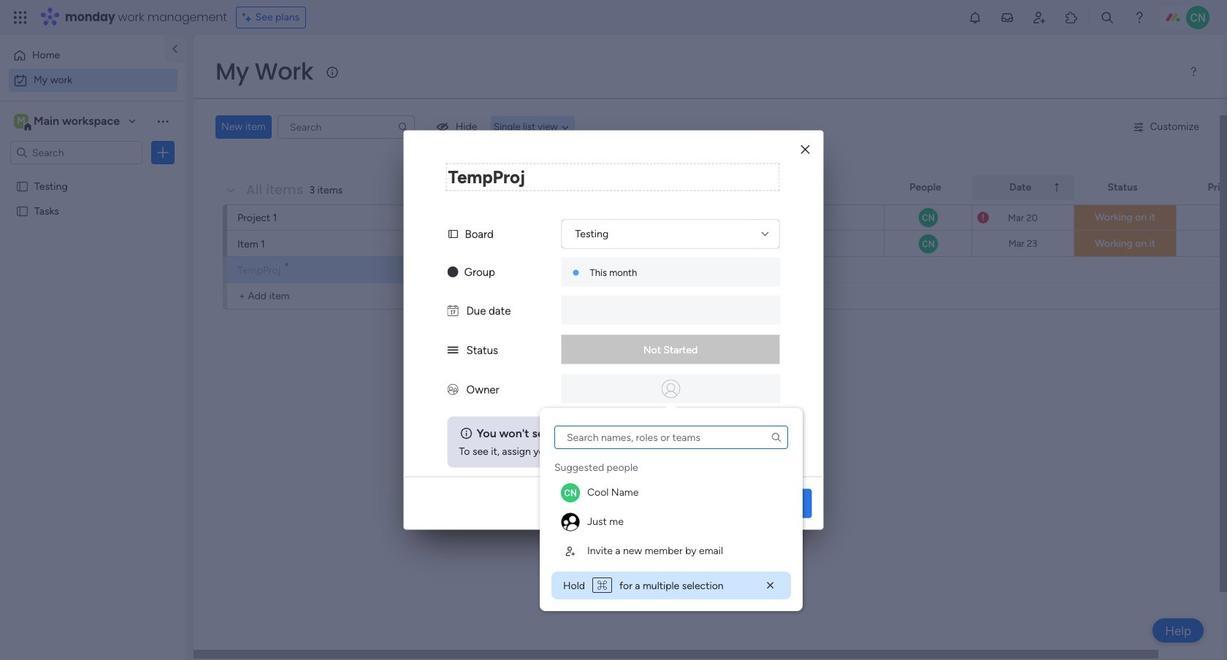 Task type: describe. For each thing, give the bounding box(es) containing it.
see plans image
[[242, 9, 255, 26]]

notifications image
[[968, 10, 982, 25]]

select product image
[[13, 10, 28, 25]]

close image
[[801, 144, 810, 155]]

Filter dashboard by text search field
[[277, 115, 415, 139]]

monday marketplace image
[[1064, 10, 1079, 25]]

v2 sun image
[[447, 265, 458, 279]]

1 column header from the left
[[731, 175, 885, 200]]

2 [object object] element from the top
[[554, 508, 788, 537]]

suggested people row
[[554, 455, 638, 475]]

2 column header from the left
[[972, 175, 1074, 200]]

search everything image
[[1100, 10, 1115, 25]]

cool name image
[[1186, 6, 1210, 29]]

0 vertical spatial option
[[9, 44, 156, 67]]

update feed image
[[1000, 10, 1015, 25]]

workspace image
[[14, 113, 28, 129]]

2 vertical spatial option
[[0, 173, 186, 176]]

dapulse date column image
[[447, 304, 458, 317]]

v2 multiple person column image
[[447, 383, 458, 396]]

close image
[[763, 578, 778, 593]]

Search for content search field
[[554, 426, 788, 449]]

invite members image
[[1032, 10, 1047, 25]]



Task type: vqa. For each thing, say whether or not it's contained in the screenshot.
"column header"
yes



Task type: locate. For each thing, give the bounding box(es) containing it.
search image
[[397, 121, 409, 133]]

v2 status image
[[447, 344, 458, 357]]

list box
[[0, 171, 186, 420], [551, 426, 791, 566]]

column header
[[731, 175, 885, 200], [972, 175, 1074, 200]]

0 vertical spatial list box
[[0, 171, 186, 420]]

workspace selection element
[[14, 112, 122, 131]]

sort image
[[1051, 182, 1063, 194]]

1 vertical spatial list box
[[551, 426, 791, 566]]

1 public board image from the top
[[15, 179, 29, 193]]

1 horizontal spatial list box
[[551, 426, 791, 566]]

0 horizontal spatial column header
[[731, 175, 885, 200]]

1 [object object] element from the top
[[554, 478, 788, 508]]

Search in workspace field
[[31, 144, 122, 161]]

3 [object object] element from the top
[[554, 537, 788, 566]]

[object object] element
[[554, 478, 788, 508], [554, 508, 788, 537], [554, 537, 788, 566]]

option
[[9, 44, 156, 67], [9, 69, 177, 92], [0, 173, 186, 176]]

tree grid
[[554, 455, 788, 566]]

help image
[[1132, 10, 1147, 25]]

2 public board image from the top
[[15, 204, 29, 218]]

1 horizontal spatial column header
[[972, 175, 1074, 200]]

None search field
[[277, 115, 415, 139], [554, 426, 788, 449], [277, 115, 415, 139], [554, 426, 788, 449]]

0 horizontal spatial list box
[[0, 171, 186, 420]]

column header down close image
[[731, 175, 885, 200]]

0 vertical spatial public board image
[[15, 179, 29, 193]]

column header up v2 overdue deadline 'icon'
[[972, 175, 1074, 200]]

tree grid inside list box
[[554, 455, 788, 566]]

1 vertical spatial public board image
[[15, 204, 29, 218]]

v2 overdue deadline image
[[977, 211, 989, 225]]

1 vertical spatial option
[[9, 69, 177, 92]]

public board image
[[15, 179, 29, 193], [15, 204, 29, 218]]

0 vertical spatial alert
[[447, 417, 780, 468]]

dialog
[[404, 130, 824, 530], [540, 408, 803, 611]]

1 vertical spatial alert
[[551, 572, 791, 600]]

search image
[[771, 432, 782, 443]]

alert
[[447, 417, 780, 468], [551, 572, 791, 600]]



